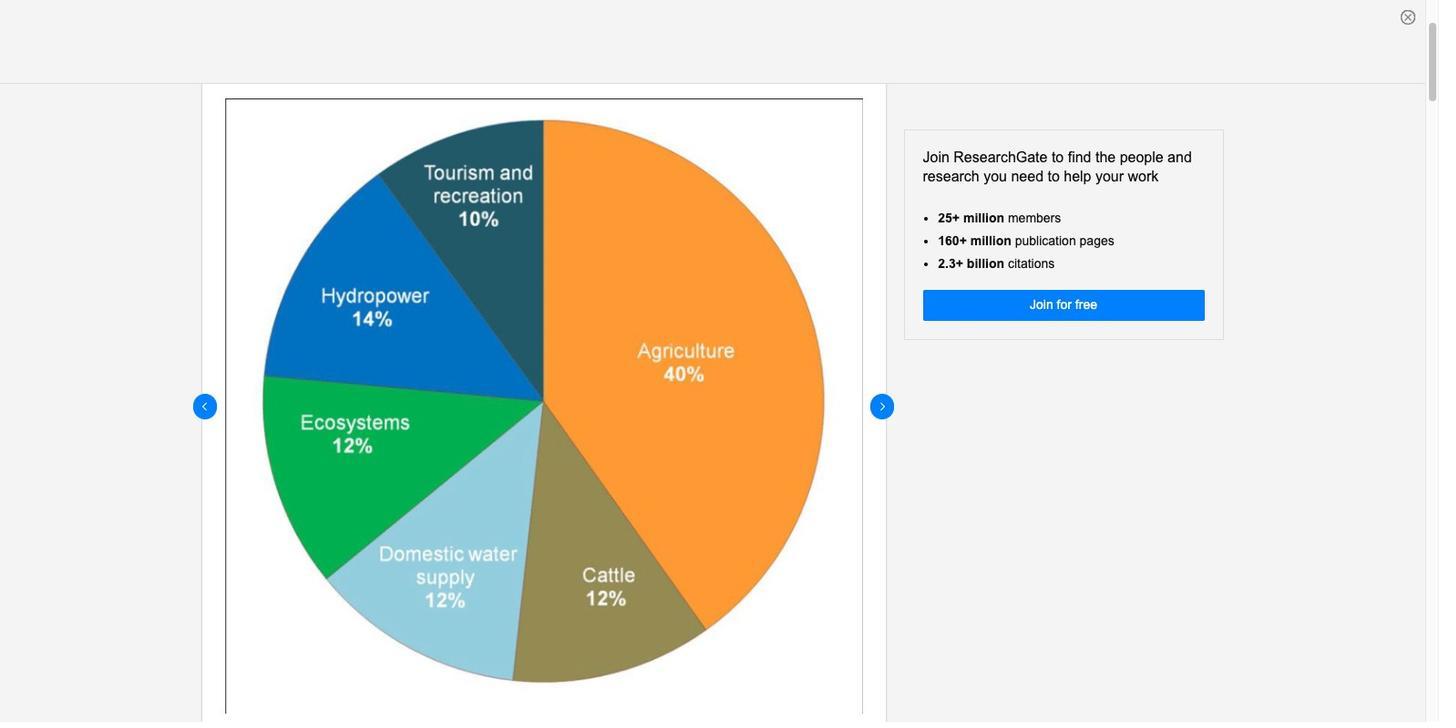 Task type: describe. For each thing, give the bounding box(es) containing it.
publication
[[1015, 233, 1077, 248]]

join researchgate to find the people and research you need to help your work main content
[[0, 5, 1426, 722]]

researchgate
[[954, 150, 1048, 165]]

for
[[1057, 297, 1072, 312]]

help
[[1064, 168, 1092, 184]]

25+ million members 160+ million publication pages 2.3+ billion citations
[[938, 210, 1115, 271]]

and
[[1168, 150, 1192, 165]]

join for join for free
[[1030, 297, 1054, 312]]

billion
[[967, 256, 1005, 271]]

you
[[984, 168, 1008, 184]]

join for join researchgate to find the people and research you need to help your work
[[923, 150, 950, 165]]

0 vertical spatial to
[[1052, 150, 1064, 165]]



Task type: locate. For each thing, give the bounding box(es) containing it.
work
[[1128, 168, 1159, 184]]

1 vertical spatial million
[[971, 233, 1012, 248]]

to left find
[[1052, 150, 1064, 165]]

members
[[1008, 210, 1062, 225]]

pages
[[1080, 233, 1115, 248]]

join researchgate to find the people and research you need to help your work
[[923, 150, 1192, 184]]

1 vertical spatial join
[[1030, 297, 1054, 312]]

to
[[1052, 150, 1064, 165], [1048, 168, 1060, 184]]

160+
[[938, 233, 967, 248]]

join for free
[[1030, 297, 1098, 312]]

join
[[923, 150, 950, 165], [1030, 297, 1054, 312]]

citations
[[1008, 256, 1055, 271]]

million up billion
[[971, 233, 1012, 248]]

million right 25+
[[964, 210, 1005, 225]]

join for free link
[[923, 290, 1205, 321]]

find
[[1068, 150, 1092, 165]]

people
[[1120, 150, 1164, 165]]

million
[[964, 210, 1005, 225], [971, 233, 1012, 248]]

0 horizontal spatial join
[[923, 150, 950, 165]]

the
[[1096, 150, 1116, 165]]

0 vertical spatial million
[[964, 210, 1005, 225]]

join left for
[[1030, 297, 1054, 312]]

| pie chart showing the proportion of articles published in local media (expressed as percentage) describing the impacts of the recent hydrological drought conditions over cwa for each of the main affected sectors. image
[[225, 99, 863, 714]]

25+
[[938, 210, 960, 225]]

research
[[923, 168, 980, 184]]

your
[[1096, 168, 1124, 184]]

1 vertical spatial to
[[1048, 168, 1060, 184]]

need
[[1012, 168, 1044, 184]]

free
[[1076, 297, 1098, 312]]

2.3+
[[938, 256, 964, 271]]

to left 'help'
[[1048, 168, 1060, 184]]

join up research at the right of page
[[923, 150, 950, 165]]

1 horizontal spatial join
[[1030, 297, 1054, 312]]

0 vertical spatial join
[[923, 150, 950, 165]]

join inside join researchgate to find the people and research you need to help your work
[[923, 150, 950, 165]]



Task type: vqa. For each thing, say whether or not it's contained in the screenshot.
(5,829
no



